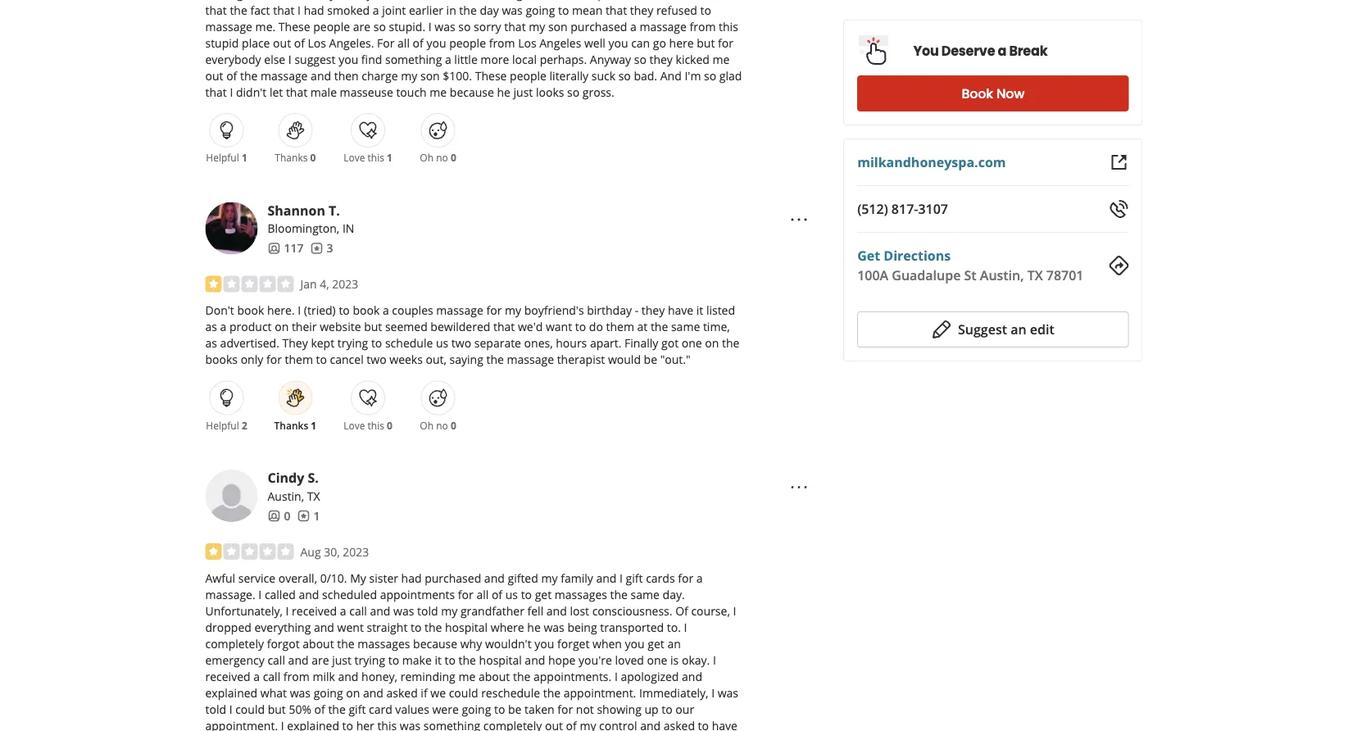 Task type: describe. For each thing, give the bounding box(es) containing it.
appointments
[[380, 587, 455, 603]]

i right okay.
[[713, 653, 716, 668]]

don't book here. i (tried) to book a couples massage for my boyfriend's birthday - they have it listed as a product on their website but seemed bewildered that we'd want to do them at the same time, as advertised. they kept trying to schedule us two separate ones, hours apart. finally got one on the books only for them to cancel two weeks out, saying the massage therapist would be "out."
[[205, 303, 740, 368]]

16 review v2 image
[[297, 510, 310, 523]]

1 horizontal spatial about
[[479, 669, 510, 685]]

2023 for cindy s.
[[343, 544, 369, 560]]

break
[[1009, 42, 1048, 60]]

cindy s. austin, tx
[[268, 469, 320, 504]]

loved
[[615, 653, 644, 668]]

would
[[608, 352, 641, 368]]

a down don't
[[220, 319, 227, 335]]

i right "course,"
[[733, 603, 736, 619]]

dropped
[[205, 620, 252, 635]]

of
[[676, 603, 688, 619]]

was down appointments at the bottom left of page
[[393, 603, 414, 619]]

i down service
[[258, 587, 262, 603]]

24 phone v2 image
[[1109, 199, 1129, 219]]

here.
[[267, 303, 295, 319]]

you're
[[579, 653, 612, 668]]

are
[[312, 653, 329, 668]]

family
[[561, 571, 593, 586]]

when
[[593, 636, 622, 652]]

my
[[350, 571, 366, 586]]

taken
[[525, 702, 555, 717]]

0 vertical spatial massages
[[555, 587, 607, 603]]

something
[[424, 718, 480, 731]]

now
[[997, 84, 1025, 103]]

appointments.
[[534, 669, 612, 685]]

the down milk
[[328, 702, 346, 717]]

0 vertical spatial gift
[[626, 571, 643, 586]]

where
[[491, 620, 524, 635]]

were
[[432, 702, 459, 717]]

for up that
[[486, 303, 502, 319]]

helpful for helpful 2
[[206, 419, 239, 433]]

i down "what"
[[281, 718, 284, 731]]

and left went
[[314, 620, 334, 635]]

78701
[[1047, 266, 1084, 284]]

they
[[642, 303, 665, 319]]

my down not
[[580, 718, 596, 731]]

0 horizontal spatial appointment.
[[205, 718, 278, 731]]

this for 0
[[368, 419, 384, 433]]

consciousness.
[[592, 603, 673, 619]]

1 star rating image for shannon t.
[[205, 276, 294, 293]]

same inside the awful service overall, 0/10. my sister had purchased and gifted my family and i gift cards for a massage. i called and scheduled appointments for all of us to get massages the same day. unfortunately, i received a call and was told my grandfather fell and lost consciousness. of course, i dropped everything and went straight to the hospital where he was being transported to. i completely forgot about the massages because why wouldn't you forget when you get an emergency call and are just trying to make it to the hospital and hope you're loved one is okay. i received a call from milk and honey, reminding me about the appointments. i apologized and explained what was going on and asked if we could reschedule the appointment. immediately, i was told i could but 50% of the gift card values were going to be taken for not showing up to our appointment. i explained to her this was something completely out of my control and aske
[[631, 587, 660, 603]]

1 vertical spatial two
[[367, 352, 387, 368]]

out,
[[426, 352, 447, 368]]

and up from
[[288, 653, 309, 668]]

2 horizontal spatial of
[[566, 718, 577, 731]]

for up day. on the bottom
[[678, 571, 694, 586]]

for up out
[[558, 702, 573, 717]]

overall,
[[278, 571, 317, 586]]

thanks for thanks 0
[[275, 151, 308, 165]]

cancel
[[330, 352, 364, 368]]

my inside don't book here. i (tried) to book a couples massage for my boyfriend's birthday - they have it listed as a product on their website but seemed bewildered that we'd want to do them at the same time, as advertised. they kept trying to schedule us two separate ones, hours apart. finally got one on the books only for them to cancel two weeks out, saying the massage therapist would be "out."
[[505, 303, 521, 319]]

saying
[[450, 352, 484, 368]]

friends element for shannon t.
[[268, 240, 304, 257]]

my down "purchased"
[[441, 603, 458, 619]]

my right gifted
[[541, 571, 558, 586]]

0 horizontal spatial on
[[275, 319, 289, 335]]

0 horizontal spatial massages
[[358, 636, 410, 652]]

it inside don't book here. i (tried) to book a couples massage for my boyfriend's birthday - they have it listed as a product on their website but seemed bewildered that we'd want to do them at the same time, as advertised. they kept trying to schedule us two separate ones, hours apart. finally got one on the books only for them to cancel two weeks out, saying the massage therapist would be "out."
[[697, 303, 704, 319]]

thanks 1
[[274, 419, 317, 433]]

a down scheduled
[[340, 603, 346, 619]]

i right 'to.'
[[684, 620, 687, 635]]

to right up
[[662, 702, 673, 717]]

1 vertical spatial them
[[285, 352, 313, 368]]

menu image for cindy s.
[[790, 478, 809, 497]]

16 friends v2 image
[[268, 242, 281, 255]]

50%
[[289, 702, 311, 717]]

a up seemed
[[383, 303, 389, 319]]

to left her
[[342, 718, 353, 731]]

book now link
[[858, 75, 1129, 111]]

1 book from the left
[[237, 303, 264, 319]]

they
[[282, 336, 308, 351]]

the up the taken
[[543, 685, 561, 701]]

no for 0
[[436, 419, 448, 433]]

1 horizontal spatial massage
[[507, 352, 554, 368]]

do
[[589, 319, 603, 335]]

what
[[260, 685, 287, 701]]

had
[[401, 571, 422, 586]]

unfortunately,
[[205, 603, 283, 619]]

straight
[[367, 620, 408, 635]]

1 vertical spatial gift
[[349, 702, 366, 717]]

(1 reaction) element for helpful 1
[[242, 151, 247, 165]]

tx inside the get directions 100a guadalupe st austin, tx 78701
[[1028, 266, 1043, 284]]

0 horizontal spatial completely
[[205, 636, 264, 652]]

friends element for cindy s.
[[268, 508, 291, 524]]

16 review v2 image
[[310, 242, 323, 255]]

0 horizontal spatial get
[[535, 587, 552, 603]]

(2 reactions) element
[[242, 419, 247, 433]]

1 horizontal spatial told
[[417, 603, 438, 619]]

and down just
[[338, 669, 359, 685]]

he
[[527, 620, 541, 635]]

(512)
[[858, 200, 888, 218]]

tx inside cindy s. austin, tx
[[307, 489, 320, 504]]

this inside the awful service overall, 0/10. my sister had purchased and gifted my family and i gift cards for a massage. i called and scheduled appointments for all of us to get massages the same day. unfortunately, i received a call and was told my grandfather fell and lost consciousness. of course, i dropped everything and went straight to the hospital where he was being transported to. i completely forgot about the massages because why wouldn't you forget when you get an emergency call and are just trying to make it to the hospital and hope you're loved one is okay. i received a call from milk and honey, reminding me about the appointments. i apologized and explained what was going on and asked if we could reschedule the appointment. immediately, i was told i could but 50% of the gift card values were going to be taken for not showing up to our appointment. i explained to her this was something completely out of my control and aske
[[377, 718, 397, 731]]

suggest an edit
[[958, 321, 1055, 338]]

the up consciousness.
[[610, 587, 628, 603]]

2 vertical spatial call
[[263, 669, 280, 685]]

but inside the awful service overall, 0/10. my sister had purchased and gifted my family and i gift cards for a massage. i called and scheduled appointments for all of us to get massages the same day. unfortunately, i received a call and was told my grandfather fell and lost consciousness. of course, i dropped everything and went straight to the hospital where he was being transported to. i completely forgot about the massages because why wouldn't you forget when you get an emergency call and are just trying to make it to the hospital and hope you're loved one is okay. i received a call from milk and honey, reminding me about the appointments. i apologized and explained what was going on and asked if we could reschedule the appointment. immediately, i was told i could but 50% of the gift card values were going to be taken for not showing up to our appointment. i explained to her this was something completely out of my control and aske
[[268, 702, 286, 717]]

i up consciousness.
[[620, 571, 623, 586]]

1 horizontal spatial completely
[[483, 718, 542, 731]]

helpful for helpful 1
[[206, 151, 239, 165]]

separate
[[474, 336, 521, 351]]

1 horizontal spatial appointment.
[[564, 685, 636, 701]]

reschedule
[[481, 685, 540, 701]]

suggest an edit button
[[858, 311, 1129, 348]]

to down reschedule
[[494, 702, 505, 717]]

forgot
[[267, 636, 300, 652]]

their
[[292, 319, 317, 335]]

okay.
[[682, 653, 710, 668]]

and up all
[[484, 571, 505, 586]]

on inside the awful service overall, 0/10. my sister had purchased and gifted my family and i gift cards for a massage. i called and scheduled appointments for all of us to get massages the same day. unfortunately, i received a call and was told my grandfather fell and lost consciousness. of course, i dropped everything and went straight to the hospital where he was being transported to. i completely forgot about the massages because why wouldn't you forget when you get an emergency call and are just trying to make it to the hospital and hope you're loved one is okay. i received a call from milk and honey, reminding me about the appointments. i apologized and explained what was going on and asked if we could reschedule the appointment. immediately, i was told i could but 50% of the gift card values were going to be taken for not showing up to our appointment. i explained to her this was something completely out of my control and aske
[[346, 685, 360, 701]]

bewildered
[[431, 319, 490, 335]]

milkandhoneyspa.com
[[858, 153, 1006, 171]]

and down honey,
[[363, 685, 384, 701]]

and left hope
[[525, 653, 545, 668]]

austin, inside the get directions 100a guadalupe st austin, tx 78701
[[980, 266, 1024, 284]]

jan
[[300, 277, 317, 292]]

to left do
[[575, 319, 586, 335]]

1 vertical spatial call
[[268, 653, 285, 668]]

jan 4, 2023
[[300, 277, 358, 292]]

advertised.
[[220, 336, 279, 351]]

get directions link
[[858, 247, 951, 264]]

2 horizontal spatial on
[[705, 336, 719, 351]]

one inside don't book here. i (tried) to book a couples massage for my boyfriend's birthday - they have it listed as a product on their website but seemed bewildered that we'd want to do them at the same time, as advertised. they kept trying to schedule us two separate ones, hours apart. finally got one on the books only for them to cancel two weeks out, saying the massage therapist would be "out."
[[682, 336, 702, 351]]

went
[[337, 620, 364, 635]]

was up 50%
[[290, 685, 311, 701]]

course,
[[691, 603, 730, 619]]

love for love this 0
[[344, 419, 365, 433]]

0 vertical spatial could
[[449, 685, 478, 701]]

ones,
[[524, 336, 553, 351]]

1 horizontal spatial of
[[492, 587, 503, 603]]

(1 reaction) element for thanks 1
[[311, 419, 317, 433]]

was down values
[[400, 718, 421, 731]]

and right family
[[596, 571, 617, 586]]

menu image for shannon t.
[[790, 210, 809, 230]]

1 vertical spatial going
[[462, 702, 491, 717]]

day.
[[663, 587, 685, 603]]

1 vertical spatial get
[[648, 636, 665, 652]]

"out."
[[660, 352, 691, 368]]

control
[[599, 718, 637, 731]]

4,
[[320, 277, 329, 292]]

was right he
[[544, 620, 565, 635]]

the up the because
[[425, 620, 442, 635]]

for right only on the left of page
[[266, 352, 282, 368]]

i down loved
[[615, 669, 618, 685]]

a left break
[[998, 42, 1007, 60]]

hope
[[548, 653, 576, 668]]

the down separate
[[487, 352, 504, 368]]

the up reschedule
[[513, 669, 531, 685]]

24 directions v2 image
[[1109, 256, 1129, 275]]

photo of shannon t. image
[[205, 203, 258, 255]]

1 vertical spatial hospital
[[479, 653, 522, 668]]

0 vertical spatial hospital
[[445, 620, 488, 635]]

100a
[[858, 266, 889, 284]]

cindy
[[268, 469, 304, 487]]

cindy s. link
[[268, 469, 319, 487]]

oh no 0 for love this 0
[[420, 419, 456, 433]]

because
[[413, 636, 457, 652]]

in
[[343, 221, 354, 237]]

to down kept
[[316, 352, 327, 368]]

30,
[[324, 544, 340, 560]]

it inside the awful service overall, 0/10. my sister had purchased and gifted my family and i gift cards for a massage. i called and scheduled appointments for all of us to get massages the same day. unfortunately, i received a call and was told my grandfather fell and lost consciousness. of course, i dropped everything and went straight to the hospital where he was being transported to. i completely forgot about the massages because why wouldn't you forget when you get an emergency call and are just trying to make it to the hospital and hope you're loved one is okay. i received a call from milk and honey, reminding me about the appointments. i apologized and explained what was going on and asked if we could reschedule the appointment. immediately, i was told i could but 50% of the gift card values were going to be taken for not showing up to our appointment. i explained to her this was something completely out of my control and aske
[[435, 653, 442, 668]]

we'd
[[518, 319, 543, 335]]

0 horizontal spatial could
[[235, 702, 265, 717]]

0 vertical spatial call
[[349, 603, 367, 619]]

schedule
[[385, 336, 433, 351]]

deserve
[[942, 42, 995, 60]]

to left the schedule
[[371, 336, 382, 351]]

everything
[[254, 620, 311, 635]]

(512) 817-3107
[[858, 200, 948, 218]]

i right immediately,
[[712, 685, 715, 701]]

thanks 0
[[275, 151, 316, 165]]

0 vertical spatial massage
[[436, 303, 483, 319]]

was right immediately,
[[718, 685, 739, 701]]

honey,
[[362, 669, 398, 685]]

website
[[320, 319, 361, 335]]

0 horizontal spatial told
[[205, 702, 226, 717]]

and down overall,
[[299, 587, 319, 603]]

wouldn't
[[485, 636, 532, 652]]

0 horizontal spatial received
[[205, 669, 250, 685]]

to up "website" at top left
[[339, 303, 350, 319]]

that
[[493, 319, 515, 335]]

not
[[576, 702, 594, 717]]

oh for 1
[[420, 151, 434, 165]]

(tried)
[[304, 303, 336, 319]]

2 as from the top
[[205, 336, 217, 351]]

1 star rating image for cindy s.
[[205, 544, 294, 560]]



Task type: locate. For each thing, give the bounding box(es) containing it.
get down transported
[[648, 636, 665, 652]]

hospital up why
[[445, 620, 488, 635]]

an inside the awful service overall, 0/10. my sister had purchased and gifted my family and i gift cards for a massage. i called and scheduled appointments for all of us to get massages the same day. unfortunately, i received a call and was told my grandfather fell and lost consciousness. of course, i dropped everything and went straight to the hospital where he was being transported to. i completely forgot about the massages because why wouldn't you forget when you get an emergency call and are just trying to make it to the hospital and hope you're loved one is okay. i received a call from milk and honey, reminding me about the appointments. i apologized and explained what was going on and asked if we could reschedule the appointment. immediately, i was told i could but 50% of the gift card values were going to be taken for not showing up to our appointment. i explained to her this was something completely out of my control and aske
[[668, 636, 681, 652]]

suggest
[[958, 321, 1007, 338]]

0 horizontal spatial going
[[314, 685, 343, 701]]

thanks for thanks 1
[[274, 419, 308, 433]]

shannon t. link
[[268, 202, 340, 219]]

aug 30, 2023
[[300, 544, 369, 560]]

two
[[452, 336, 471, 351], [367, 352, 387, 368]]

massage up bewildered
[[436, 303, 483, 319]]

2023 for shannon t.
[[332, 277, 358, 292]]

1 friends element from the top
[[268, 240, 304, 257]]

trying up cancel
[[338, 336, 368, 351]]

menu image
[[790, 210, 809, 230], [790, 478, 809, 497]]

us inside don't book here. i (tried) to book a couples massage for my boyfriend's birthday - they have it listed as a product on their website but seemed bewildered that we'd want to do them at the same time, as advertised. they kept trying to schedule us two separate ones, hours apart. finally got one on the books only for them to cancel two weeks out, saying the massage therapist would be "out."
[[436, 336, 449, 351]]

could down "what"
[[235, 702, 265, 717]]

two down bewildered
[[452, 336, 471, 351]]

3
[[327, 241, 333, 256]]

1 vertical spatial explained
[[287, 718, 339, 731]]

book
[[237, 303, 264, 319], [353, 303, 380, 319]]

to.
[[667, 620, 681, 635]]

1 love from the top
[[344, 151, 365, 165]]

one inside the awful service overall, 0/10. my sister had purchased and gifted my family and i gift cards for a massage. i called and scheduled appointments for all of us to get massages the same day. unfortunately, i received a call and was told my grandfather fell and lost consciousness. of course, i dropped everything and went straight to the hospital where he was being transported to. i completely forgot about the massages because why wouldn't you forget when you get an emergency call and are just trying to make it to the hospital and hope you're loved one is okay. i received a call from milk and honey, reminding me about the appointments. i apologized and explained what was going on and asked if we could reschedule the appointment. immediately, i was told i could but 50% of the gift card values were going to be taken for not showing up to our appointment. i explained to her this was something completely out of my control and aske
[[647, 653, 668, 668]]

of right 50%
[[314, 702, 325, 717]]

massage
[[436, 303, 483, 319], [507, 352, 554, 368]]

love this 1
[[344, 151, 393, 165]]

0 vertical spatial thanks
[[275, 151, 308, 165]]

0 vertical spatial austin,
[[980, 266, 1024, 284]]

books
[[205, 352, 238, 368]]

oh no 0
[[420, 151, 456, 165], [420, 419, 456, 433]]

0 vertical spatial menu image
[[790, 210, 809, 230]]

1 vertical spatial austin,
[[268, 489, 304, 504]]

to up honey,
[[388, 653, 399, 668]]

reviews element containing 1
[[297, 508, 320, 524]]

0 horizontal spatial (1 reaction) element
[[242, 151, 247, 165]]

0 vertical spatial trying
[[338, 336, 368, 351]]

2 helpful from the top
[[206, 419, 239, 433]]

reviews element for cindy
[[297, 508, 320, 524]]

1 horizontal spatial massages
[[555, 587, 607, 603]]

oh no 0 for love this 1
[[420, 151, 456, 165]]

going down milk
[[314, 685, 343, 701]]

received up everything
[[292, 603, 337, 619]]

the up me
[[459, 653, 476, 668]]

2 oh no 0 from the top
[[420, 419, 456, 433]]

1 horizontal spatial (1 reaction) element
[[311, 419, 317, 433]]

fell
[[527, 603, 544, 619]]

1 vertical spatial no
[[436, 419, 448, 433]]

1 vertical spatial as
[[205, 336, 217, 351]]

2 vertical spatial on
[[346, 685, 360, 701]]

love for love this 1
[[344, 151, 365, 165]]

explained
[[205, 685, 258, 701], [287, 718, 339, 731]]

told down appointments at the bottom left of page
[[417, 603, 438, 619]]

1 vertical spatial menu image
[[790, 478, 809, 497]]

same down have at top
[[671, 319, 700, 335]]

1 horizontal spatial could
[[449, 685, 478, 701]]

tx
[[1028, 266, 1043, 284], [307, 489, 320, 504]]

1 horizontal spatial but
[[364, 319, 382, 335]]

photo of cindy s. image
[[205, 470, 258, 523]]

get
[[535, 587, 552, 603], [648, 636, 665, 652]]

massage down ones,
[[507, 352, 554, 368]]

reviews element
[[310, 240, 333, 257], [297, 508, 320, 524]]

1 horizontal spatial going
[[462, 702, 491, 717]]

grandfather
[[461, 603, 524, 619]]

be inside don't book here. i (tried) to book a couples massage for my boyfriend's birthday - they have it listed as a product on their website but seemed bewildered that we'd want to do them at the same time, as advertised. they kept trying to schedule us two separate ones, hours apart. finally got one on the books only for them to cancel two weeks out, saying the massage therapist would be "out."
[[644, 352, 657, 368]]

0 vertical spatial as
[[205, 319, 217, 335]]

it
[[697, 303, 704, 319], [435, 653, 442, 668]]

0 vertical spatial love
[[344, 151, 365, 165]]

massages up lost
[[555, 587, 607, 603]]

1 helpful from the top
[[206, 151, 239, 165]]

1 horizontal spatial be
[[644, 352, 657, 368]]

1 1 star rating image from the top
[[205, 276, 294, 293]]

gifted
[[508, 571, 538, 586]]

0 horizontal spatial us
[[436, 336, 449, 351]]

product
[[230, 319, 272, 335]]

told
[[417, 603, 438, 619], [205, 702, 226, 717]]

1 no from the top
[[436, 151, 448, 165]]

1 star rating image
[[205, 276, 294, 293], [205, 544, 294, 560]]

1 vertical spatial could
[[235, 702, 265, 717]]

2 1 star rating image from the top
[[205, 544, 294, 560]]

2 menu image from the top
[[790, 478, 809, 497]]

and up straight on the left of page
[[370, 603, 390, 619]]

time,
[[703, 319, 730, 335]]

love this 0
[[344, 419, 393, 433]]

2 book from the left
[[353, 303, 380, 319]]

0 horizontal spatial but
[[268, 702, 286, 717]]

oh no 0 down out,
[[420, 419, 456, 433]]

of right out
[[566, 718, 577, 731]]

an left edit
[[1011, 321, 1027, 338]]

117
[[284, 241, 304, 256]]

oh right love this 0
[[420, 419, 434, 433]]

no right love this 1
[[436, 151, 448, 165]]

them down they
[[285, 352, 313, 368]]

austin, down cindy
[[268, 489, 304, 504]]

an inside button
[[1011, 321, 1027, 338]]

1 star rating image up service
[[205, 544, 294, 560]]

0 horizontal spatial be
[[508, 702, 522, 717]]

book up product
[[237, 303, 264, 319]]

0 vertical spatial it
[[697, 303, 704, 319]]

friends element left 16 review v2 icon
[[268, 508, 291, 524]]

reviews element for shannon
[[310, 240, 333, 257]]

same inside don't book here. i (tried) to book a couples massage for my boyfriend's birthday - they have it listed as a product on their website but seemed bewildered that we'd want to do them at the same time, as advertised. they kept trying to schedule us two separate ones, hours apart. finally got one on the books only for them to cancel two weeks out, saying the massage therapist would be "out."
[[671, 319, 700, 335]]

2 love from the top
[[344, 419, 365, 433]]

1 vertical spatial appointment.
[[205, 718, 278, 731]]

and down okay.
[[682, 669, 703, 685]]

1 vertical spatial told
[[205, 702, 226, 717]]

be down finally
[[644, 352, 657, 368]]

call up went
[[349, 603, 367, 619]]

0 vertical spatial explained
[[205, 685, 258, 701]]

about up are
[[303, 636, 334, 652]]

to up the because
[[411, 620, 422, 635]]

about up reschedule
[[479, 669, 510, 685]]

apart.
[[590, 336, 622, 351]]

us inside the awful service overall, 0/10. my sister had purchased and gifted my family and i gift cards for a massage. i called and scheduled appointments for all of us to get massages the same day. unfortunately, i received a call and was told my grandfather fell and lost consciousness. of course, i dropped everything and went straight to the hospital where he was being transported to. i completely forgot about the massages because why wouldn't you forget when you get an emergency call and are just trying to make it to the hospital and hope you're loved one is okay. i received a call from milk and honey, reminding me about the appointments. i apologized and explained what was going on and asked if we could reschedule the appointment. immediately, i was told i could but 50% of the gift card values were going to be taken for not showing up to our appointment. i explained to her this was something completely out of my control and aske
[[506, 587, 518, 603]]

of right all
[[492, 587, 503, 603]]

helpful left 2
[[206, 419, 239, 433]]

1 vertical spatial friends element
[[268, 508, 291, 524]]

1
[[242, 151, 247, 165], [387, 151, 393, 165], [311, 419, 317, 433], [314, 508, 320, 524]]

about
[[303, 636, 334, 652], [479, 669, 510, 685]]

for left all
[[458, 587, 474, 603]]

my up that
[[505, 303, 521, 319]]

why
[[460, 636, 482, 652]]

a up "course,"
[[697, 571, 703, 586]]

0 horizontal spatial massage
[[436, 303, 483, 319]]

1 horizontal spatial you
[[625, 636, 645, 652]]

be inside the awful service overall, 0/10. my sister had purchased and gifted my family and i gift cards for a massage. i called and scheduled appointments for all of us to get massages the same day. unfortunately, i received a call and was told my grandfather fell and lost consciousness. of course, i dropped everything and went straight to the hospital where he was being transported to. i completely forgot about the massages because why wouldn't you forget when you get an emergency call and are just trying to make it to the hospital and hope you're loved one is okay. i received a call from milk and honey, reminding me about the appointments. i apologized and explained what was going on and asked if we could reschedule the appointment. immediately, i was told i could but 50% of the gift card values were going to be taken for not showing up to our appointment. i explained to her this was something completely out of my control and aske
[[508, 702, 522, 717]]

trying inside don't book here. i (tried) to book a couples massage for my boyfriend's birthday - they have it listed as a product on their website but seemed bewildered that we'd want to do them at the same time, as advertised. they kept trying to schedule us two separate ones, hours apart. finally got one on the books only for them to cancel two weeks out, saying the massage therapist would be "out."
[[338, 336, 368, 351]]

1 you from the left
[[535, 636, 554, 652]]

i
[[298, 303, 301, 319], [620, 571, 623, 586], [258, 587, 262, 603], [286, 603, 289, 619], [733, 603, 736, 619], [684, 620, 687, 635], [713, 653, 716, 668], [615, 669, 618, 685], [712, 685, 715, 701], [229, 702, 232, 717], [281, 718, 284, 731]]

0 vertical spatial of
[[492, 587, 503, 603]]

1 horizontal spatial it
[[697, 303, 704, 319]]

all
[[477, 587, 489, 603]]

received
[[292, 603, 337, 619], [205, 669, 250, 685]]

0 horizontal spatial about
[[303, 636, 334, 652]]

to down the because
[[445, 653, 456, 668]]

call down forgot
[[268, 653, 285, 668]]

0 vertical spatial them
[[606, 319, 634, 335]]

0 vertical spatial be
[[644, 352, 657, 368]]

we
[[431, 685, 446, 701]]

card
[[369, 702, 392, 717]]

1 vertical spatial 1 star rating image
[[205, 544, 294, 560]]

1 vertical spatial be
[[508, 702, 522, 717]]

therapist
[[557, 352, 605, 368]]

st
[[964, 266, 977, 284]]

the up just
[[337, 636, 355, 652]]

the
[[651, 319, 668, 335], [722, 336, 740, 351], [487, 352, 504, 368], [610, 587, 628, 603], [425, 620, 442, 635], [337, 636, 355, 652], [459, 653, 476, 668], [513, 669, 531, 685], [543, 685, 561, 701], [328, 702, 346, 717]]

0 horizontal spatial of
[[314, 702, 325, 717]]

1 oh no 0 from the top
[[420, 151, 456, 165]]

0 vertical spatial reviews element
[[310, 240, 333, 257]]

explained down 50%
[[287, 718, 339, 731]]

appointment. down "what"
[[205, 718, 278, 731]]

you down transported
[[625, 636, 645, 652]]

seemed
[[385, 319, 428, 335]]

edit
[[1030, 321, 1055, 338]]

2 vertical spatial of
[[566, 718, 577, 731]]

to down gifted
[[521, 587, 532, 603]]

0 vertical spatial this
[[368, 151, 384, 165]]

of
[[492, 587, 503, 603], [314, 702, 325, 717], [566, 718, 577, 731]]

0 vertical spatial no
[[436, 151, 448, 165]]

massage.
[[205, 587, 256, 603]]

completely
[[205, 636, 264, 652], [483, 718, 542, 731]]

book now
[[962, 84, 1025, 103]]

(0 reactions) element
[[310, 151, 316, 165], [451, 151, 456, 165], [387, 419, 393, 433], [451, 419, 456, 433]]

1 vertical spatial oh no 0
[[420, 419, 456, 433]]

and down up
[[640, 718, 661, 731]]

2 you from the left
[[625, 636, 645, 652]]

1 horizontal spatial tx
[[1028, 266, 1043, 284]]

an down 'to.'
[[668, 636, 681, 652]]

2 horizontal spatial (1 reaction) element
[[387, 151, 393, 165]]

2
[[242, 419, 247, 433]]

1 vertical spatial but
[[268, 702, 286, 717]]

gift left cards
[[626, 571, 643, 586]]

completely up emergency
[[205, 636, 264, 652]]

0 horizontal spatial them
[[285, 352, 313, 368]]

0 vertical spatial an
[[1011, 321, 1027, 338]]

out
[[545, 718, 563, 731]]

reviews element down cindy s. austin, tx
[[297, 508, 320, 524]]

0 horizontal spatial explained
[[205, 685, 258, 701]]

0
[[310, 151, 316, 165], [451, 151, 456, 165], [387, 419, 393, 433], [451, 419, 456, 433], [284, 508, 291, 524]]

going up something
[[462, 702, 491, 717]]

friends element containing 0
[[268, 508, 291, 524]]

0 horizontal spatial one
[[647, 653, 668, 668]]

received down emergency
[[205, 669, 250, 685]]

0 vertical spatial received
[[292, 603, 337, 619]]

2 no from the top
[[436, 419, 448, 433]]

1 vertical spatial of
[[314, 702, 325, 717]]

explained down emergency
[[205, 685, 258, 701]]

0 vertical spatial tx
[[1028, 266, 1043, 284]]

16 friends v2 image
[[268, 510, 281, 523]]

this for 1
[[368, 151, 384, 165]]

1 vertical spatial reviews element
[[297, 508, 320, 524]]

1 horizontal spatial austin,
[[980, 266, 1024, 284]]

one right got
[[682, 336, 702, 351]]

milk
[[313, 669, 335, 685]]

as
[[205, 319, 217, 335], [205, 336, 217, 351]]

(1 reaction) element
[[242, 151, 247, 165], [387, 151, 393, 165], [311, 419, 317, 433]]

going
[[314, 685, 343, 701], [462, 702, 491, 717]]

2 friends element from the top
[[268, 508, 291, 524]]

as up books
[[205, 336, 217, 351]]

2 oh from the top
[[420, 419, 434, 433]]

you
[[914, 42, 939, 60]]

1 star rating image up don't
[[205, 276, 294, 293]]

1 menu image from the top
[[790, 210, 809, 230]]

us up out,
[[436, 336, 449, 351]]

1 vertical spatial an
[[668, 636, 681, 652]]

but inside don't book here. i (tried) to book a couples massage for my boyfriend's birthday - they have it listed as a product on their website but seemed bewildered that we'd want to do them at the same time, as advertised. they kept trying to schedule us two separate ones, hours apart. finally got one on the books only for them to cancel two weeks out, saying the massage therapist would be "out."
[[364, 319, 382, 335]]

0 vertical spatial one
[[682, 336, 702, 351]]

you down he
[[535, 636, 554, 652]]

at
[[637, 319, 648, 335]]

me
[[459, 669, 476, 685]]

friends element containing 117
[[268, 240, 304, 257]]

0 vertical spatial about
[[303, 636, 334, 652]]

1 horizontal spatial on
[[346, 685, 360, 701]]

oh for 0
[[420, 419, 434, 433]]

0 horizontal spatial two
[[367, 352, 387, 368]]

listed
[[706, 303, 735, 319]]

1 vertical spatial us
[[506, 587, 518, 603]]

trying inside the awful service overall, 0/10. my sister had purchased and gifted my family and i gift cards for a massage. i called and scheduled appointments for all of us to get massages the same day. unfortunately, i received a call and was told my grandfather fell and lost consciousness. of course, i dropped everything and went straight to the hospital where he was being transported to. i completely forgot about the massages because why wouldn't you forget when you get an emergency call and are just trying to make it to the hospital and hope you're loved one is okay. i received a call from milk and honey, reminding me about the appointments. i apologized and explained what was going on and asked if we could reschedule the appointment. immediately, i was told i could but 50% of the gift card values were going to be taken for not showing up to our appointment. i explained to her this was something completely out of my control and aske
[[355, 653, 385, 668]]

our
[[676, 702, 694, 717]]

helpful 1
[[206, 151, 247, 165]]

her
[[356, 718, 374, 731]]

friends element
[[268, 240, 304, 257], [268, 508, 291, 524]]

don't
[[205, 303, 234, 319]]

emergency
[[205, 653, 265, 668]]

the right at
[[651, 319, 668, 335]]

24 pencil v2 image
[[932, 320, 952, 339]]

but
[[364, 319, 382, 335], [268, 702, 286, 717]]

1 horizontal spatial get
[[648, 636, 665, 652]]

no for 1
[[436, 151, 448, 165]]

couples
[[392, 303, 433, 319]]

was
[[393, 603, 414, 619], [544, 620, 565, 635], [290, 685, 311, 701], [718, 685, 739, 701], [400, 718, 421, 731]]

0 vertical spatial helpful
[[206, 151, 239, 165]]

make
[[402, 653, 432, 668]]

i down emergency
[[229, 702, 232, 717]]

austin, right st
[[980, 266, 1024, 284]]

1 horizontal spatial us
[[506, 587, 518, 603]]

have
[[668, 303, 694, 319]]

and right fell
[[547, 603, 567, 619]]

i up everything
[[286, 603, 289, 619]]

this down card
[[377, 718, 397, 731]]

apologized
[[621, 669, 679, 685]]

1 horizontal spatial them
[[606, 319, 634, 335]]

get
[[858, 247, 880, 264]]

-
[[635, 303, 639, 319]]

1 vertical spatial this
[[368, 419, 384, 433]]

this right thanks 0
[[368, 151, 384, 165]]

immediately,
[[639, 685, 709, 701]]

1 vertical spatial trying
[[355, 653, 385, 668]]

0 vertical spatial us
[[436, 336, 449, 351]]

3107
[[918, 200, 948, 218]]

transported
[[600, 620, 664, 635]]

817-
[[892, 200, 918, 218]]

1 horizontal spatial same
[[671, 319, 700, 335]]

austin, inside cindy s. austin, tx
[[268, 489, 304, 504]]

1 vertical spatial received
[[205, 669, 250, 685]]

the down time,
[[722, 336, 740, 351]]

lost
[[570, 603, 589, 619]]

if
[[421, 685, 428, 701]]

you deserve a break
[[914, 42, 1048, 60]]

1 vertical spatial one
[[647, 653, 668, 668]]

be down reschedule
[[508, 702, 522, 717]]

book
[[962, 84, 993, 103]]

i inside don't book here. i (tried) to book a couples massage for my boyfriend's birthday - they have it listed as a product on their website but seemed bewildered that we'd want to do them at the same time, as advertised. they kept trying to schedule us two separate ones, hours apart. finally got one on the books only for them to cancel two weeks out, saying the massage therapist would be "out."
[[298, 303, 301, 319]]

1 vertical spatial thanks
[[274, 419, 308, 433]]

love right thanks 0
[[344, 151, 365, 165]]

hospital down wouldn't
[[479, 653, 522, 668]]

a
[[998, 42, 1007, 60], [383, 303, 389, 319], [220, 319, 227, 335], [697, 571, 703, 586], [340, 603, 346, 619], [253, 669, 260, 685]]

0 vertical spatial two
[[452, 336, 471, 351]]

1 oh from the top
[[420, 151, 434, 165]]

1 vertical spatial helpful
[[206, 419, 239, 433]]

a down emergency
[[253, 669, 260, 685]]

for
[[486, 303, 502, 319], [266, 352, 282, 368], [678, 571, 694, 586], [458, 587, 474, 603], [558, 702, 573, 717]]

asked
[[386, 685, 418, 701]]

hospital
[[445, 620, 488, 635], [479, 653, 522, 668]]

0 horizontal spatial austin,
[[268, 489, 304, 504]]

0 vertical spatial same
[[671, 319, 700, 335]]

0 vertical spatial friends element
[[268, 240, 304, 257]]

this right 'thanks 1'
[[368, 419, 384, 433]]

0 vertical spatial going
[[314, 685, 343, 701]]

24 external link v2 image
[[1109, 152, 1129, 172]]

1 vertical spatial it
[[435, 653, 442, 668]]

one left is at bottom
[[647, 653, 668, 668]]

reviews element containing 3
[[310, 240, 333, 257]]

0 vertical spatial completely
[[205, 636, 264, 652]]

0 vertical spatial but
[[364, 319, 382, 335]]

i up their at the top left
[[298, 303, 301, 319]]

1 as from the top
[[205, 319, 217, 335]]

(1 reaction) element for love this 1
[[387, 151, 393, 165]]



Task type: vqa. For each thing, say whether or not it's contained in the screenshot.
Oh No 0 to the top
yes



